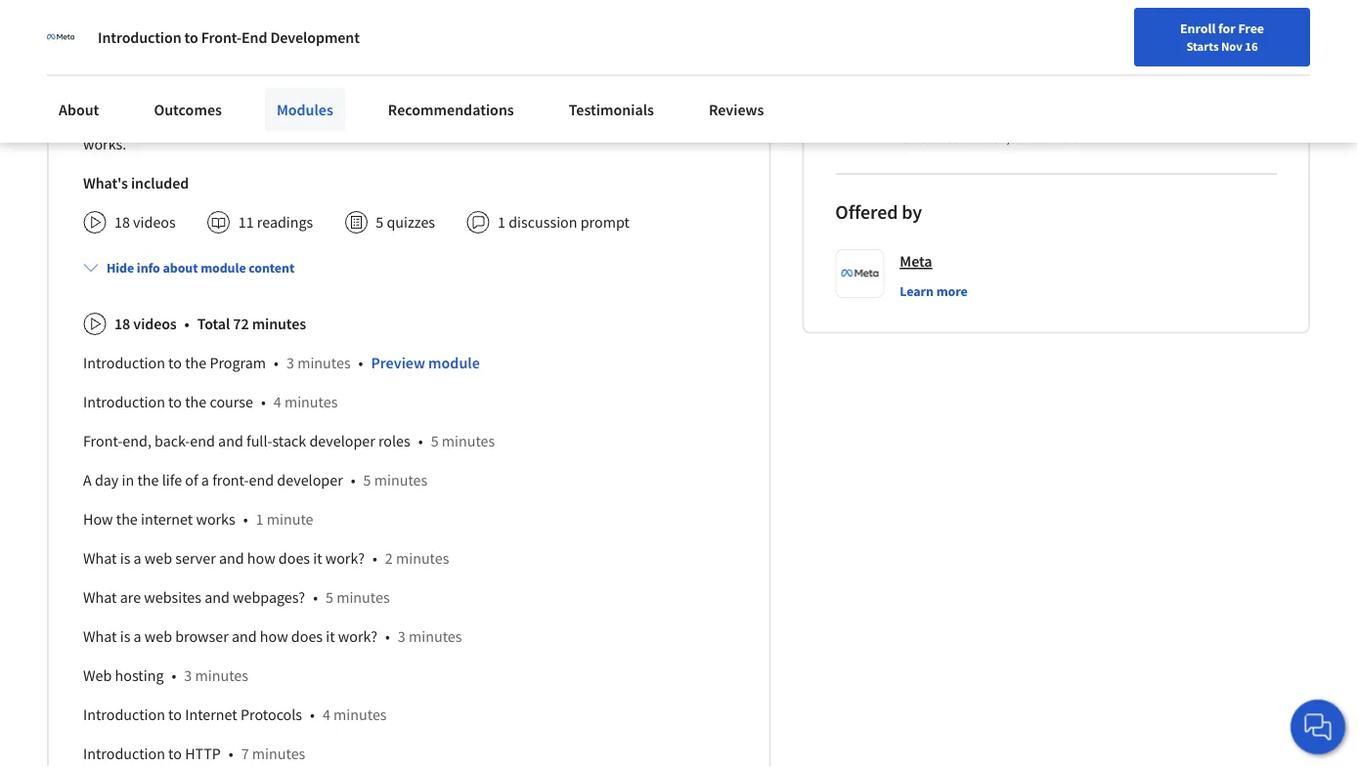 Task type: describe. For each thing, give the bounding box(es) containing it.
css,
[[231, 111, 260, 131]]

the right in
[[137, 471, 159, 491]]

in
[[122, 471, 134, 491]]

you
[[509, 88, 533, 107]]

back- inside info about module content element
[[155, 432, 190, 452]]

javascript
[[291, 111, 358, 131]]

5 left quizzes
[[376, 213, 384, 233]]

development
[[270, 27, 360, 47]]

of inside info about module content element
[[185, 471, 198, 491]]

module,
[[126, 64, 181, 84]]

in this module, you will learn about the different types of web developers and the roles and responsibilities of front-end, back-end, and full-stack developers. you will take a first look at the core technologies of html, css, and javascript and explore the concepts that underpin how the internet works.
[[83, 64, 734, 154]]

2
[[385, 549, 393, 569]]

different
[[341, 64, 397, 84]]

0 horizontal spatial 4
[[155, 32, 162, 50]]

and right css,
[[263, 111, 288, 131]]

what's
[[83, 174, 128, 193]]

0 vertical spatial developer
[[309, 432, 375, 452]]

works
[[196, 510, 235, 530]]

courses
[[919, 129, 965, 147]]

131 courses • 556,872 learners
[[896, 127, 1080, 148]]

concepts
[[466, 111, 525, 131]]

1 horizontal spatial front-
[[201, 27, 242, 47]]

chat with us image
[[1303, 712, 1334, 743]]

take
[[562, 88, 590, 107]]

• right protocols
[[310, 706, 315, 726]]

about inside dropdown button
[[163, 259, 198, 277]]

what's included
[[83, 174, 189, 193]]

server
[[175, 549, 216, 569]]

front- inside info about module content element
[[212, 471, 249, 491]]

2 horizontal spatial end,
[[306, 88, 335, 107]]

the right the how
[[116, 510, 138, 530]]

18 inside info about module content element
[[114, 315, 130, 334]]

included
[[131, 174, 189, 193]]

16
[[1245, 38, 1259, 54]]

prompt
[[581, 213, 630, 233]]

module
[[83, 32, 126, 50]]

stack inside info about module content element
[[272, 432, 306, 452]]

are
[[120, 589, 141, 608]]

hours
[[165, 32, 198, 50]]

more
[[937, 282, 968, 300]]

• left 556,872
[[973, 127, 979, 148]]

and down course
[[218, 432, 243, 452]]

• right works
[[243, 510, 248, 530]]

a right life
[[201, 471, 209, 491]]

preview
[[371, 354, 425, 373]]

about inside in this module, you will learn about the different types of web developers and the roles and responsibilities of front-end, back-end, and full-stack developers. you will take a first look at the core technologies of html, css, and javascript and explore the concepts that underpin how the internet works.
[[274, 64, 313, 84]]

nov
[[1222, 38, 1243, 54]]

1 videos from the top
[[133, 213, 176, 233]]

protocols
[[241, 706, 302, 726]]

meta image
[[47, 23, 74, 51]]

work? for what is a web server and how does it work?
[[325, 549, 365, 569]]

outcomes link
[[142, 88, 234, 131]]

• left '2'
[[373, 549, 377, 569]]

stack inside in this module, you will learn about the different types of web developers and the roles and responsibilities of front-end, back-end, and full-stack developers. you will take a first look at the core technologies of html, css, and javascript and explore the concepts that underpin how the internet works.
[[392, 88, 426, 107]]

learn more
[[900, 282, 968, 300]]

the down developers.
[[442, 111, 463, 131]]

1 horizontal spatial end
[[249, 471, 274, 491]]

1 vertical spatial 1
[[498, 213, 506, 233]]

to for protocols
[[168, 706, 182, 726]]

5 quizzes
[[376, 213, 435, 233]]

a up are
[[134, 549, 141, 569]]

introduction to the program • 3 minutes • preview module
[[83, 354, 480, 373]]

for
[[1219, 20, 1236, 37]]

1 18 videos from the top
[[114, 213, 176, 233]]

of left 'html,'
[[170, 111, 183, 131]]

videos inside info about module content element
[[133, 315, 177, 334]]

preview module link
[[371, 354, 480, 373]]

and up at
[[649, 64, 674, 84]]

• up module,
[[143, 32, 147, 50]]

full- inside info about module content element
[[246, 432, 272, 452]]

a
[[83, 471, 92, 491]]

about link
[[47, 88, 111, 131]]

how inside in this module, you will learn about the different types of web developers and the roles and responsibilities of front-end, back-end, and full-stack developers. you will take a first look at the core technologies of html, css, and javascript and explore the concepts that underpin how the internet works.
[[621, 111, 649, 131]]

what is a web browser and how does it work? • 3 minutes
[[83, 628, 462, 647]]

the down development
[[316, 64, 337, 84]]

what for what is a web server and how does it work?
[[83, 549, 117, 569]]

works.
[[83, 135, 126, 154]]

what are websites and webpages? • 5 minutes
[[83, 589, 390, 608]]

day
[[95, 471, 119, 491]]

learn
[[900, 282, 934, 300]]

internet inside in this module, you will learn about the different types of web developers and the roles and responsibilities of front-end, back-end, and full-stack developers. you will take a first look at the core technologies of html, css, and javascript and explore the concepts that underpin how the internet works.
[[677, 111, 729, 131]]

reviews link
[[697, 88, 776, 131]]

and down the different
[[338, 88, 363, 107]]

meta link
[[900, 250, 933, 274]]

reviews
[[709, 100, 764, 119]]

types
[[400, 64, 435, 84]]

556,872
[[987, 129, 1031, 147]]

by
[[902, 200, 923, 225]]

roles inside info about module content element
[[379, 432, 411, 452]]

info
[[137, 259, 160, 277]]

web hosting • 3 minutes
[[83, 667, 248, 686]]

to for program
[[168, 354, 182, 373]]

offered
[[836, 200, 898, 225]]

introduction to the course • 4 minutes
[[83, 393, 338, 413]]

and up browser
[[205, 589, 230, 608]]

is for what is a web server and how does it work? • 2 minutes
[[120, 549, 130, 569]]

you
[[184, 64, 208, 84]]

minute
[[267, 510, 314, 530]]

web for what is a web server and how does it work? • 2 minutes
[[145, 549, 172, 569]]

how the internet works • 1 minute
[[83, 510, 314, 530]]

what for what is a web browser and how does it work?
[[83, 628, 117, 647]]

it for what is a web browser and how does it work?
[[326, 628, 335, 647]]

• down preview module link
[[418, 432, 423, 452]]

content
[[249, 259, 295, 277]]

enroll
[[1181, 20, 1216, 37]]

look
[[633, 88, 661, 107]]

11 readings
[[238, 213, 313, 233]]

the up introduction to the course • 4 minutes
[[185, 354, 207, 373]]

html,
[[187, 111, 228, 131]]

learn more button
[[900, 281, 968, 301]]

1 horizontal spatial end,
[[239, 88, 268, 107]]

front- inside info about module content element
[[83, 432, 123, 452]]

modules link
[[265, 88, 345, 131]]

introduction to front-end development
[[98, 27, 360, 47]]

a inside in this module, you will learn about the different types of web developers and the roles and responsibilities of front-end, back-end, and full-stack developers. you will take a first look at the core technologies of html, css, and javascript and explore the concepts that underpin how the internet works.
[[593, 88, 601, 107]]

of down you
[[186, 88, 199, 107]]

internet inside info about module content element
[[141, 510, 193, 530]]

module inside dropdown button
[[201, 259, 246, 277]]

technologies
[[83, 111, 167, 131]]

enroll for free starts nov 16
[[1181, 20, 1265, 54]]

to for end
[[184, 27, 198, 47]]

1 discussion prompt
[[498, 213, 630, 233]]

introduction for introduction to the course • 4 minutes
[[83, 393, 165, 413]]

module 1 • 4 hours to complete
[[83, 32, 269, 50]]



Task type: locate. For each thing, give the bounding box(es) containing it.
coursera image
[[23, 16, 148, 47]]

• left the total
[[184, 315, 189, 334]]

1 vertical spatial internet
[[141, 510, 193, 530]]

introduction for introduction to http • 7 minutes
[[83, 745, 165, 765]]

1 horizontal spatial will
[[536, 88, 559, 107]]

1 what from the top
[[83, 549, 117, 569]]

1 vertical spatial full-
[[246, 432, 272, 452]]

hide
[[107, 259, 134, 277]]

is for what is a web browser and how does it work? • 3 minutes
[[120, 628, 130, 647]]

18 videos down info
[[114, 315, 177, 334]]

1 vertical spatial what
[[83, 589, 117, 608]]

18 videos inside info about module content element
[[114, 315, 177, 334]]

is up are
[[120, 549, 130, 569]]

5 down preview module link
[[431, 432, 439, 452]]

• left 7
[[229, 745, 233, 765]]

2 vertical spatial what
[[83, 628, 117, 647]]

0 horizontal spatial stack
[[272, 432, 306, 452]]

front-end, back-end and full-stack developer roles • 5 minutes
[[83, 432, 495, 452]]

131
[[896, 129, 917, 147]]

offered by
[[836, 200, 923, 225]]

full- inside in this module, you will learn about the different types of web developers and the roles and responsibilities of front-end, back-end, and full-stack developers. you will take a first look at the core technologies of html, css, and javascript and explore the concepts that underpin how the internet works.
[[366, 88, 392, 107]]

info about module content element
[[75, 242, 735, 767]]

1 vertical spatial work?
[[338, 628, 378, 647]]

18 down the what's included
[[114, 213, 130, 233]]

1 vertical spatial stack
[[272, 432, 306, 452]]

3 what from the top
[[83, 628, 117, 647]]

5 down front-end, back-end and full-stack developer roles • 5 minutes
[[363, 471, 371, 491]]

of right life
[[185, 471, 198, 491]]

to up introduction to the course • 4 minutes
[[168, 354, 182, 373]]

0 vertical spatial does
[[279, 549, 310, 569]]

does for what is a web server and how does it work?
[[279, 549, 310, 569]]

it for what is a web server and how does it work?
[[313, 549, 322, 569]]

and down the what are websites and webpages? • 5 minutes
[[232, 628, 257, 647]]

0 vertical spatial 4
[[155, 32, 162, 50]]

how for 2 minutes
[[247, 549, 275, 569]]

web
[[83, 667, 112, 686]]

developers.
[[429, 88, 506, 107]]

0 vertical spatial videos
[[133, 213, 176, 233]]

18 videos
[[114, 213, 176, 233], [114, 315, 177, 334]]

life
[[162, 471, 182, 491]]

stack up explore
[[392, 88, 426, 107]]

4 right protocols
[[323, 706, 331, 726]]

introduction up module,
[[98, 27, 181, 47]]

recommendations link
[[376, 88, 526, 131]]

2 horizontal spatial 4
[[323, 706, 331, 726]]

0 vertical spatial it
[[313, 549, 322, 569]]

roles up first
[[614, 64, 646, 84]]

front- up works
[[212, 471, 249, 491]]

outcomes
[[154, 100, 222, 119]]

1 vertical spatial front-
[[212, 471, 249, 491]]

front- up 'html,'
[[202, 88, 239, 107]]

1 vertical spatial 18
[[114, 315, 130, 334]]

front-
[[201, 27, 242, 47], [83, 432, 123, 452]]

developer
[[309, 432, 375, 452], [277, 471, 343, 491]]

1 horizontal spatial full-
[[366, 88, 392, 107]]

2 18 from the top
[[114, 315, 130, 334]]

1 vertical spatial how
[[247, 549, 275, 569]]

0 vertical spatial stack
[[392, 88, 426, 107]]

0 vertical spatial web
[[455, 64, 482, 84]]

0 vertical spatial work?
[[325, 549, 365, 569]]

roles
[[614, 64, 646, 84], [379, 432, 411, 452]]

menu item
[[984, 20, 1110, 83]]

to for course
[[168, 393, 182, 413]]

quizzes
[[387, 213, 435, 233]]

end, inside info about module content element
[[123, 432, 152, 452]]

starts
[[1187, 38, 1219, 54]]

internet down life
[[141, 510, 193, 530]]

end
[[190, 432, 215, 452], [249, 471, 274, 491]]

1 vertical spatial will
[[536, 88, 559, 107]]

0 horizontal spatial internet
[[141, 510, 193, 530]]

2 vertical spatial 1
[[256, 510, 264, 530]]

how down look
[[621, 111, 649, 131]]

internet
[[185, 706, 237, 726]]

1 vertical spatial about
[[163, 259, 198, 277]]

end, down learn
[[239, 88, 268, 107]]

learn
[[237, 64, 271, 84]]

what up web
[[83, 628, 117, 647]]

core
[[705, 88, 734, 107]]

introduction for introduction to front-end development
[[98, 27, 181, 47]]

0 vertical spatial end
[[190, 432, 215, 452]]

0 horizontal spatial roles
[[379, 432, 411, 452]]

what down the how
[[83, 549, 117, 569]]

• right course
[[261, 393, 266, 413]]

1 vertical spatial front-
[[83, 432, 123, 452]]

videos down included
[[133, 213, 176, 233]]

front- right hours at left top
[[201, 27, 242, 47]]

internet down core at the right top of the page
[[677, 111, 729, 131]]

0 vertical spatial 3
[[287, 354, 294, 373]]

the up first
[[589, 64, 611, 84]]

0 vertical spatial back-
[[271, 88, 306, 107]]

introduction down 'hosting'
[[83, 706, 165, 726]]

introduction to http • 7 minutes
[[83, 745, 306, 765]]

1 vertical spatial it
[[326, 628, 335, 647]]

readings
[[257, 213, 313, 233]]

2 what from the top
[[83, 589, 117, 608]]

webpages?
[[233, 589, 305, 608]]

and
[[561, 64, 586, 84], [649, 64, 674, 84], [338, 88, 363, 107], [263, 111, 288, 131], [362, 111, 387, 131], [218, 432, 243, 452], [219, 549, 244, 569], [205, 589, 230, 608], [232, 628, 257, 647]]

end down front-end, back-end and full-stack developer roles • 5 minutes
[[249, 471, 274, 491]]

2 is from the top
[[120, 628, 130, 647]]

0 vertical spatial what
[[83, 549, 117, 569]]

1 horizontal spatial it
[[326, 628, 335, 647]]

meta
[[900, 252, 933, 272]]

0 horizontal spatial back-
[[155, 432, 190, 452]]

a
[[593, 88, 601, 107], [201, 471, 209, 491], [134, 549, 141, 569], [134, 628, 141, 647]]

a left first
[[593, 88, 601, 107]]

1 vertical spatial web
[[145, 549, 172, 569]]

4 left hours at left top
[[155, 32, 162, 50]]

that
[[528, 111, 555, 131]]

to right hours at left top
[[200, 32, 212, 50]]

1 vertical spatial does
[[291, 628, 323, 647]]

work? for what is a web browser and how does it work?
[[338, 628, 378, 647]]

is
[[120, 549, 130, 569], [120, 628, 130, 647]]

introduction for introduction to the program • 3 minutes • preview module
[[83, 354, 165, 373]]

0 horizontal spatial end,
[[123, 432, 152, 452]]

how for 3 minutes
[[260, 628, 288, 647]]

back- down learn
[[271, 88, 306, 107]]

0 horizontal spatial 1
[[129, 32, 135, 50]]

about
[[59, 100, 99, 119]]

introduction up introduction to the course • 4 minutes
[[83, 354, 165, 373]]

• left preview at top left
[[359, 354, 363, 373]]

course
[[210, 393, 253, 413]]

1 left minute
[[256, 510, 264, 530]]

stack
[[392, 88, 426, 107], [272, 432, 306, 452]]

0 vertical spatial full-
[[366, 88, 392, 107]]

• right "webpages?"
[[313, 589, 318, 608]]

0 vertical spatial module
[[201, 259, 246, 277]]

module left content
[[201, 259, 246, 277]]

0 vertical spatial is
[[120, 549, 130, 569]]

1 inside info about module content element
[[256, 510, 264, 530]]

and right server
[[219, 549, 244, 569]]

work?
[[325, 549, 365, 569], [338, 628, 378, 647]]

1 horizontal spatial module
[[429, 354, 480, 373]]

0 vertical spatial 1
[[129, 32, 135, 50]]

front-
[[202, 88, 239, 107], [212, 471, 249, 491]]

• right program
[[274, 354, 279, 373]]

0 vertical spatial how
[[621, 111, 649, 131]]

web inside in this module, you will learn about the different types of web developers and the roles and responsibilities of front-end, back-end, and full-stack developers. you will take a first look at the core technologies of html, css, and javascript and explore the concepts that underpin how the internet works.
[[455, 64, 482, 84]]

will right you
[[211, 64, 234, 84]]

how
[[83, 510, 113, 530]]

modules
[[277, 100, 333, 119]]

1 horizontal spatial about
[[274, 64, 313, 84]]

1 vertical spatial developer
[[277, 471, 343, 491]]

1 18 from the top
[[114, 213, 130, 233]]

learners
[[1034, 129, 1080, 147]]

0 horizontal spatial full-
[[246, 432, 272, 452]]

1 vertical spatial 4
[[274, 393, 281, 413]]

5
[[376, 213, 384, 233], [431, 432, 439, 452], [363, 471, 371, 491], [326, 589, 334, 608]]

0 horizontal spatial it
[[313, 549, 322, 569]]

1 horizontal spatial roles
[[614, 64, 646, 84]]

4 for the
[[274, 393, 281, 413]]

1 horizontal spatial stack
[[392, 88, 426, 107]]

1 is from the top
[[120, 549, 130, 569]]

front- up day
[[83, 432, 123, 452]]

1 vertical spatial roles
[[379, 432, 411, 452]]

1 vertical spatial end
[[249, 471, 274, 491]]

and up take
[[561, 64, 586, 84]]

4
[[155, 32, 162, 50], [274, 393, 281, 413], [323, 706, 331, 726]]

2 horizontal spatial 1
[[498, 213, 506, 233]]

0 vertical spatial front-
[[202, 88, 239, 107]]

1 vertical spatial 3
[[398, 628, 406, 647]]

a day in the life of a front-end developer • 5 minutes
[[83, 471, 428, 491]]

how down "webpages?"
[[260, 628, 288, 647]]

4 for internet
[[323, 706, 331, 726]]

a up 'hosting'
[[134, 628, 141, 647]]

to left course
[[168, 393, 182, 413]]

end, up in
[[123, 432, 152, 452]]

hide info about module content button
[[75, 250, 302, 285]]

web up developers.
[[455, 64, 482, 84]]

18 videos down the what's included
[[114, 213, 176, 233]]

does down "webpages?"
[[291, 628, 323, 647]]

web left server
[[145, 549, 172, 569]]

full- up a day in the life of a front-end developer • 5 minutes
[[246, 432, 272, 452]]

0 vertical spatial internet
[[677, 111, 729, 131]]

• down '2'
[[385, 628, 390, 647]]

web up web hosting • 3 minutes
[[145, 628, 172, 647]]

it
[[313, 549, 322, 569], [326, 628, 335, 647]]

2 vertical spatial 4
[[323, 706, 331, 726]]

0 horizontal spatial end
[[190, 432, 215, 452]]

0 horizontal spatial module
[[201, 259, 246, 277]]

the down at
[[653, 111, 674, 131]]

2 vertical spatial how
[[260, 628, 288, 647]]

2 vertical spatial web
[[145, 628, 172, 647]]

introduction left http
[[83, 745, 165, 765]]

module right preview at top left
[[429, 354, 480, 373]]

what is a web server and how does it work? • 2 minutes
[[83, 549, 449, 569]]

to for •
[[168, 745, 182, 765]]

the left course
[[185, 393, 207, 413]]

0 vertical spatial 18 videos
[[114, 213, 176, 233]]

explore
[[390, 111, 439, 131]]

5 right "webpages?"
[[326, 589, 334, 608]]

recommendations
[[388, 100, 514, 119]]

internet
[[677, 111, 729, 131], [141, 510, 193, 530]]

1 vertical spatial module
[[429, 354, 480, 373]]

1 horizontal spatial 4
[[274, 393, 281, 413]]

roles down preview at top left
[[379, 432, 411, 452]]

0 vertical spatial roles
[[614, 64, 646, 84]]

end,
[[239, 88, 268, 107], [306, 88, 335, 107], [123, 432, 152, 452]]

0 vertical spatial front-
[[201, 27, 242, 47]]

1
[[129, 32, 135, 50], [498, 213, 506, 233], [256, 510, 264, 530]]

complete
[[215, 32, 269, 50]]

1 vertical spatial 18 videos
[[114, 315, 177, 334]]

0 horizontal spatial 3
[[184, 667, 192, 686]]

to left http
[[168, 745, 182, 765]]

in
[[83, 64, 96, 84]]

introduction for introduction to internet protocols • 4 minutes
[[83, 706, 165, 726]]

1 vertical spatial videos
[[133, 315, 177, 334]]

of
[[438, 64, 451, 84], [186, 88, 199, 107], [170, 111, 183, 131], [185, 471, 198, 491]]

2 videos from the top
[[133, 315, 177, 334]]

videos down info
[[133, 315, 177, 334]]

full- down the different
[[366, 88, 392, 107]]

does
[[279, 549, 310, 569], [291, 628, 323, 647]]

• right 'hosting'
[[172, 667, 176, 686]]

back- inside in this module, you will learn about the different types of web developers and the roles and responsibilities of front-end, back-end, and full-stack developers. you will take a first look at the core technologies of html, css, and javascript and explore the concepts that underpin how the internet works.
[[271, 88, 306, 107]]

to left internet
[[168, 706, 182, 726]]

what left are
[[83, 589, 117, 608]]

end
[[242, 27, 267, 47]]

1 right "module"
[[129, 32, 135, 50]]

http
[[185, 745, 221, 765]]

18 down the hide
[[114, 315, 130, 334]]

1 vertical spatial is
[[120, 628, 130, 647]]

how
[[621, 111, 649, 131], [247, 549, 275, 569], [260, 628, 288, 647]]

roles inside in this module, you will learn about the different types of web developers and the roles and responsibilities of front-end, back-end, and full-stack developers. you will take a first look at the core technologies of html, css, and javascript and explore the concepts that underpin how the internet works.
[[614, 64, 646, 84]]

of right types
[[438, 64, 451, 84]]

will
[[211, 64, 234, 84], [536, 88, 559, 107]]

hosting
[[115, 667, 164, 686]]

back- up life
[[155, 432, 190, 452]]

1 horizontal spatial internet
[[677, 111, 729, 131]]

0 vertical spatial about
[[274, 64, 313, 84]]

end, up javascript
[[306, 88, 335, 107]]

end down introduction to the course • 4 minutes
[[190, 432, 215, 452]]

the right at
[[681, 88, 702, 107]]

1 horizontal spatial 1
[[256, 510, 264, 530]]

this
[[99, 64, 123, 84]]

program
[[210, 354, 266, 373]]

web for what is a web browser and how does it work? • 3 minutes
[[145, 628, 172, 647]]

front- inside in this module, you will learn about the different types of web developers and the roles and responsibilities of front-end, back-end, and full-stack developers. you will take a first look at the core technologies of html, css, and javascript and explore the concepts that underpin how the internet works.
[[202, 88, 239, 107]]

and left explore
[[362, 111, 387, 131]]

introduction up in
[[83, 393, 165, 413]]

2 vertical spatial 3
[[184, 667, 192, 686]]

2 18 videos from the top
[[114, 315, 177, 334]]

browser
[[175, 628, 229, 647]]

1 horizontal spatial back-
[[271, 88, 306, 107]]

developers
[[485, 64, 558, 84]]

stack up a day in the life of a front-end developer • 5 minutes
[[272, 432, 306, 452]]

total
[[197, 315, 230, 334]]

does down minute
[[279, 549, 310, 569]]

72
[[233, 315, 249, 334]]

at
[[664, 88, 677, 107]]

0 horizontal spatial front-
[[83, 432, 123, 452]]

discussion
[[509, 213, 578, 233]]

0 horizontal spatial about
[[163, 259, 198, 277]]

about up "modules"
[[274, 64, 313, 84]]

responsibilities
[[83, 88, 183, 107]]

to up you
[[184, 27, 198, 47]]

how up "webpages?"
[[247, 549, 275, 569]]

does for what is a web browser and how does it work?
[[291, 628, 323, 647]]

module
[[201, 259, 246, 277], [429, 354, 480, 373]]

what for what are websites and webpages?
[[83, 589, 117, 608]]

None search field
[[279, 12, 562, 51]]

0 vertical spatial will
[[211, 64, 234, 84]]

1 horizontal spatial 3
[[287, 354, 294, 373]]

18
[[114, 213, 130, 233], [114, 315, 130, 334]]

2 horizontal spatial 3
[[398, 628, 406, 647]]

0 vertical spatial 18
[[114, 213, 130, 233]]

0 horizontal spatial will
[[211, 64, 234, 84]]

1 vertical spatial back-
[[155, 432, 190, 452]]

• down front-end, back-end and full-stack developer roles • 5 minutes
[[351, 471, 356, 491]]

will up that
[[536, 88, 559, 107]]

4 down introduction to the program • 3 minutes • preview module
[[274, 393, 281, 413]]

introduction to internet protocols • 4 minutes
[[83, 706, 387, 726]]

first
[[604, 88, 629, 107]]

about right info
[[163, 259, 198, 277]]

show notifications image
[[1130, 24, 1154, 48]]



Task type: vqa. For each thing, say whether or not it's contained in the screenshot.


